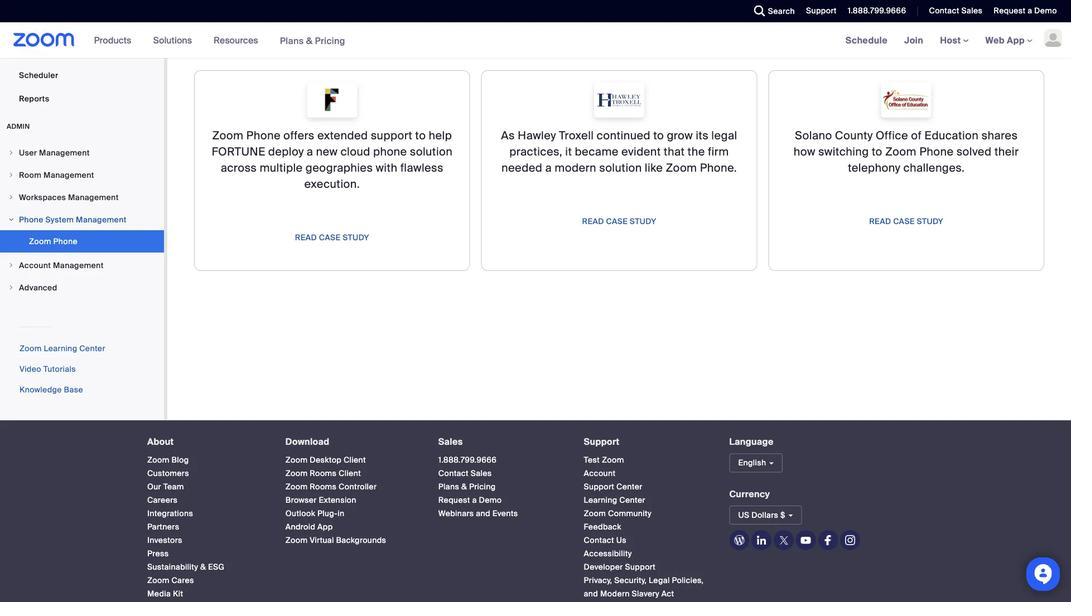 Task type: describe. For each thing, give the bounding box(es) containing it.
multiple
[[260, 161, 303, 175]]

solano
[[795, 129, 832, 143]]

right image for workspaces
[[8, 194, 15, 201]]

plans inside product information navigation
[[280, 35, 304, 46]]

advanced menu item
[[0, 277, 164, 299]]

evident
[[622, 145, 661, 159]]

webinars
[[438, 509, 474, 519]]

phone
[[373, 145, 407, 159]]

community
[[608, 509, 652, 519]]

extension
[[319, 496, 356, 506]]

zoom rooms client link
[[286, 469, 361, 479]]

outlook
[[286, 509, 315, 519]]

management for room management
[[44, 170, 94, 180]]

schedule
[[846, 34, 888, 46]]

plans inside 1.888.799.9666 contact sales plans & pricing request a demo webinars and events
[[438, 482, 459, 493]]

shares
[[982, 129, 1018, 143]]

language
[[730, 436, 774, 448]]

us dollars $ button
[[730, 506, 802, 525]]

study for phone
[[917, 216, 944, 227]]

download link
[[286, 436, 329, 448]]

its
[[696, 129, 709, 143]]

us
[[616, 536, 627, 546]]

a inside as hawley troxell continued to grow its legal practices, it became evident that the firm needed a modern solution like zoom phone.
[[545, 161, 552, 175]]

deploy
[[268, 145, 304, 159]]

learning center link
[[584, 496, 646, 506]]

zoom phone link
[[0, 230, 164, 253]]

a inside zoom phone offers extended support to help fortune deploy a new cloud phone solution across multiple geographies with flawless execution.
[[307, 145, 313, 159]]

scheduler link
[[0, 64, 164, 86]]

phone inside zoom phone offers extended support to help fortune deploy a new cloud phone solution across multiple geographies with flawless execution.
[[246, 129, 281, 143]]

test zoom account support center learning center zoom community feedback contact us accessibility developer support privacy, security, legal policies, and modern slavery ac
[[584, 455, 704, 603]]

troxell
[[559, 129, 594, 143]]

read case study for phone
[[870, 216, 944, 227]]

read case study for new
[[295, 232, 369, 243]]

knowledge base
[[20, 385, 83, 395]]

blog
[[172, 455, 189, 466]]

virtual
[[310, 536, 334, 546]]

to inside as hawley troxell continued to grow its legal practices, it became evident that the firm needed a modern solution like zoom phone.
[[654, 129, 664, 143]]

zoom rooms controller link
[[286, 482, 377, 493]]

management for account management
[[53, 260, 104, 271]]

modern
[[555, 161, 597, 175]]

personal menu menu
[[0, 0, 164, 111]]

developer
[[584, 563, 623, 573]]

media kit link
[[147, 589, 183, 600]]

education
[[925, 129, 979, 143]]

telephony
[[848, 161, 901, 175]]

account inside menu item
[[19, 260, 51, 271]]

esg
[[208, 563, 225, 573]]

phone system management
[[19, 215, 127, 225]]

dollars
[[752, 510, 779, 521]]

pricing inside 1.888.799.9666 contact sales plans & pricing request a demo webinars and events
[[469, 482, 496, 493]]

app inside meetings navigation
[[1007, 34, 1025, 46]]

account management
[[19, 260, 104, 271]]

zoom inside as hawley troxell continued to grow its legal practices, it became evident that the firm needed a modern solution like zoom phone.
[[666, 161, 697, 175]]

1.888.799.9666 for 1.888.799.9666
[[848, 6, 906, 16]]

2 rooms from the top
[[310, 482, 337, 493]]

account link
[[584, 469, 616, 479]]

sustainability
[[147, 563, 198, 573]]

feedback
[[584, 522, 622, 533]]

web
[[986, 34, 1005, 46]]

phone inside the solano county office of education shares how switching to zoom phone solved their telephony challenges.
[[920, 145, 954, 159]]

zoom cares link
[[147, 576, 194, 586]]

web app
[[986, 34, 1025, 46]]

across
[[221, 161, 257, 175]]

reports
[[19, 93, 49, 104]]

base
[[64, 385, 83, 395]]

us
[[739, 510, 750, 521]]

webinars and events link
[[438, 509, 518, 519]]

1 vertical spatial client
[[339, 469, 361, 479]]

0 vertical spatial client
[[344, 455, 366, 466]]

the
[[688, 145, 705, 159]]

zoom community link
[[584, 509, 652, 519]]

& inside 1.888.799.9666 contact sales plans & pricing request a demo webinars and events
[[461, 482, 467, 493]]

our team link
[[147, 482, 184, 493]]

web app button
[[986, 34, 1033, 46]]

support down the account link
[[584, 482, 615, 493]]

read for a
[[295, 232, 317, 243]]

scheduler
[[19, 70, 58, 80]]

room management menu item
[[0, 165, 164, 186]]

$
[[781, 510, 786, 521]]

how
[[794, 145, 816, 159]]

product information navigation
[[86, 22, 354, 59]]

like
[[645, 161, 663, 175]]

read for it
[[582, 216, 604, 227]]

workspaces management
[[19, 192, 119, 203]]

events
[[493, 509, 518, 519]]

investors link
[[147, 536, 182, 546]]

right image for user management
[[8, 150, 15, 156]]

solved
[[957, 145, 992, 159]]

demo inside 1.888.799.9666 contact sales plans & pricing request a demo webinars and events
[[479, 496, 502, 506]]

schedule link
[[837, 22, 896, 58]]

app inside zoom desktop client zoom rooms client zoom rooms controller browser extension outlook plug-in android app zoom virtual backgrounds
[[318, 522, 333, 533]]

zoom blog link
[[147, 455, 189, 466]]

zoom desktop client zoom rooms client zoom rooms controller browser extension outlook plug-in android app zoom virtual backgrounds
[[286, 455, 386, 546]]

case for new
[[319, 232, 341, 243]]

knowledge base link
[[20, 385, 83, 395]]

our
[[147, 482, 161, 493]]

reports link
[[0, 88, 164, 110]]

zoom inside zoom phone offers extended support to help fortune deploy a new cloud phone solution across multiple geographies with flawless execution.
[[212, 129, 244, 143]]

admin
[[7, 122, 30, 131]]

about
[[147, 436, 174, 448]]

0 horizontal spatial learning
[[44, 344, 77, 354]]

solano county office of education shares how switching to zoom phone solved their telephony challenges.
[[794, 129, 1019, 175]]

workspaces
[[19, 192, 66, 203]]

as
[[501, 129, 515, 143]]

legal
[[649, 576, 670, 586]]

integrations link
[[147, 509, 193, 519]]

accessibility link
[[584, 549, 632, 559]]

zoom inside the solano county office of education shares how switching to zoom phone solved their telephony challenges.
[[886, 145, 917, 159]]

team
[[163, 482, 184, 493]]

support center link
[[584, 482, 643, 493]]

zoom phone
[[29, 236, 78, 247]]

zoom logo image
[[13, 33, 75, 47]]

backgrounds
[[336, 536, 386, 546]]

phone inside menu item
[[19, 215, 43, 225]]

outlook plug-in link
[[286, 509, 345, 519]]

account inside test zoom account support center learning center zoom community feedback contact us accessibility developer support privacy, security, legal policies, and modern slavery ac
[[584, 469, 616, 479]]



Task type: vqa. For each thing, say whether or not it's contained in the screenshot.
Deploy in the top left of the page
yes



Task type: locate. For each thing, give the bounding box(es) containing it.
support
[[806, 6, 837, 16], [584, 436, 620, 448], [584, 482, 615, 493], [625, 563, 656, 573]]

0 horizontal spatial read case study
[[295, 232, 369, 243]]

0 vertical spatial 1.888.799.9666
[[848, 6, 906, 16]]

plans
[[280, 35, 304, 46], [438, 482, 459, 493]]

zoom virtual backgrounds link
[[286, 536, 386, 546]]

1 horizontal spatial pricing
[[469, 482, 496, 493]]

2 vertical spatial contact
[[584, 536, 614, 546]]

us dollars $
[[739, 510, 786, 521]]

1 horizontal spatial contact
[[584, 536, 614, 546]]

phone system management menu item
[[0, 209, 164, 230]]

slavery
[[632, 589, 660, 600]]

learning inside test zoom account support center learning center zoom community feedback contact us accessibility developer support privacy, security, legal policies, and modern slavery ac
[[584, 496, 617, 506]]

and inside 1.888.799.9666 contact sales plans & pricing request a demo webinars and events
[[476, 509, 490, 519]]

2 horizontal spatial read case study
[[870, 216, 944, 227]]

sales up 1.888.799.9666 link on the left of the page
[[438, 436, 463, 448]]

desktop
[[310, 455, 342, 466]]

1 horizontal spatial solution
[[599, 161, 642, 175]]

1.888.799.9666 for 1.888.799.9666 contact sales plans & pricing request a demo webinars and events
[[438, 455, 497, 466]]

contact inside test zoom account support center learning center zoom community feedback contact us accessibility developer support privacy, security, legal policies, and modern slavery ac
[[584, 536, 614, 546]]

management up zoom phone link
[[76, 215, 127, 225]]

0 vertical spatial demo
[[1035, 6, 1057, 16]]

0 vertical spatial request
[[994, 6, 1026, 16]]

support
[[371, 129, 412, 143]]

0 vertical spatial pricing
[[315, 35, 345, 46]]

contact down 1.888.799.9666 link on the left of the page
[[438, 469, 469, 479]]

1 horizontal spatial sales
[[471, 469, 492, 479]]

join link
[[896, 22, 932, 58]]

right image inside user management menu item
[[8, 150, 15, 156]]

sales link
[[438, 436, 463, 448]]

request
[[994, 6, 1026, 16], [438, 496, 470, 506]]

read case study for became
[[582, 216, 656, 227]]

sustainability & esg link
[[147, 563, 225, 573]]

phone down workspaces
[[19, 215, 43, 225]]

2 vertical spatial center
[[620, 496, 646, 506]]

workspaces management menu item
[[0, 187, 164, 208]]

1 horizontal spatial account
[[584, 469, 616, 479]]

grow
[[667, 129, 693, 143]]

request up "web app" dropdown button
[[994, 6, 1026, 16]]

0 horizontal spatial plans
[[280, 35, 304, 46]]

media
[[147, 589, 171, 600]]

legal
[[712, 129, 738, 143]]

read case study button
[[582, 213, 656, 230], [870, 213, 944, 230], [295, 229, 369, 247]]

firm
[[708, 145, 729, 159]]

0 vertical spatial center
[[79, 344, 105, 354]]

2 vertical spatial right image
[[8, 285, 15, 291]]

clips
[[19, 23, 38, 33]]

support right search
[[806, 6, 837, 16]]

right image
[[8, 194, 15, 201], [8, 262, 15, 269], [8, 285, 15, 291]]

request inside 1.888.799.9666 contact sales plans & pricing request a demo webinars and events
[[438, 496, 470, 506]]

management up advanced 'menu item' on the top of page
[[53, 260, 104, 271]]

solution down evident
[[599, 161, 642, 175]]

press link
[[147, 549, 169, 559]]

2 vertical spatial right image
[[8, 217, 15, 223]]

1.888.799.9666 inside 1.888.799.9666 contact sales plans & pricing request a demo webinars and events
[[438, 455, 497, 466]]

account management menu item
[[0, 255, 164, 276]]

2 right image from the top
[[8, 262, 15, 269]]

a left new at left top
[[307, 145, 313, 159]]

advanced
[[19, 283, 57, 293]]

2 horizontal spatial case
[[893, 216, 915, 227]]

browser
[[286, 496, 317, 506]]

center up the community
[[620, 496, 646, 506]]

solution inside zoom phone offers extended support to help fortune deploy a new cloud phone solution across multiple geographies with flawless execution.
[[410, 145, 453, 159]]

right image left account management
[[8, 262, 15, 269]]

account up advanced
[[19, 260, 51, 271]]

sales up host dropdown button
[[962, 6, 983, 16]]

to left help
[[415, 129, 426, 143]]

1 horizontal spatial read case study
[[582, 216, 656, 227]]

banner
[[0, 22, 1071, 59]]

zoom learning center link
[[20, 344, 105, 354]]

management
[[39, 148, 90, 158], [44, 170, 94, 180], [68, 192, 119, 203], [76, 215, 127, 225], [53, 260, 104, 271]]

1 vertical spatial pricing
[[469, 482, 496, 493]]

1 horizontal spatial and
[[584, 589, 598, 600]]

banner containing products
[[0, 22, 1071, 59]]

2 horizontal spatial read case study button
[[870, 213, 944, 230]]

read for zoom
[[870, 216, 891, 227]]

android app link
[[286, 522, 333, 533]]

1 vertical spatial rooms
[[310, 482, 337, 493]]

1 horizontal spatial read
[[582, 216, 604, 227]]

read case study button for became
[[582, 213, 656, 230]]

0 horizontal spatial &
[[200, 563, 206, 573]]

switching
[[819, 145, 869, 159]]

learning down support center link
[[584, 496, 617, 506]]

download
[[286, 436, 329, 448]]

feedback button
[[584, 522, 622, 533]]

3 right image from the top
[[8, 285, 15, 291]]

0 horizontal spatial 1.888.799.9666
[[438, 455, 497, 466]]

user management menu item
[[0, 142, 164, 163]]

0 vertical spatial &
[[306, 35, 313, 46]]

1 vertical spatial app
[[318, 522, 333, 533]]

1 vertical spatial and
[[584, 589, 598, 600]]

read case study button for phone
[[870, 213, 944, 230]]

and inside test zoom account support center learning center zoom community feedback contact us accessibility developer support privacy, security, legal policies, and modern slavery ac
[[584, 589, 598, 600]]

2 horizontal spatial &
[[461, 482, 467, 493]]

developer support link
[[584, 563, 656, 573]]

1 vertical spatial right image
[[8, 262, 15, 269]]

0 horizontal spatial account
[[19, 260, 51, 271]]

1 vertical spatial request
[[438, 496, 470, 506]]

a
[[1028, 6, 1033, 16], [307, 145, 313, 159], [545, 161, 552, 175], [472, 496, 477, 506]]

1 vertical spatial learning
[[584, 496, 617, 506]]

county
[[835, 129, 873, 143]]

1 vertical spatial 1.888.799.9666
[[438, 455, 497, 466]]

to left grow in the top right of the page
[[654, 129, 664, 143]]

right image for account
[[8, 262, 15, 269]]

a down practices,
[[545, 161, 552, 175]]

with
[[376, 161, 398, 175]]

and
[[476, 509, 490, 519], [584, 589, 598, 600]]

1 horizontal spatial read case study button
[[582, 213, 656, 230]]

currency
[[730, 489, 770, 500]]

0 horizontal spatial case
[[319, 232, 341, 243]]

right image inside room management menu item
[[8, 172, 15, 179]]

to up 'telephony'
[[872, 145, 883, 159]]

management up workspaces management
[[44, 170, 94, 180]]

support up security,
[[625, 563, 656, 573]]

hawley
[[518, 129, 556, 143]]

right image left user
[[8, 150, 15, 156]]

right image left advanced
[[8, 285, 15, 291]]

geographies
[[306, 161, 373, 175]]

pricing
[[315, 35, 345, 46], [469, 482, 496, 493]]

1 vertical spatial center
[[617, 482, 643, 493]]

a up "web app" dropdown button
[[1028, 6, 1033, 16]]

0 vertical spatial solution
[[410, 145, 453, 159]]

request up webinars
[[438, 496, 470, 506]]

contact us link
[[584, 536, 627, 546]]

right image for room management
[[8, 172, 15, 179]]

1 rooms from the top
[[310, 469, 337, 479]]

careers
[[147, 496, 178, 506]]

center up learning center link
[[617, 482, 643, 493]]

demo up webinars and events "link"
[[479, 496, 502, 506]]

rooms down desktop
[[310, 469, 337, 479]]

2 horizontal spatial sales
[[962, 6, 983, 16]]

sales down 1.888.799.9666 link on the left of the page
[[471, 469, 492, 479]]

user management
[[19, 148, 90, 158]]

solution down help
[[410, 145, 453, 159]]

0 vertical spatial app
[[1007, 34, 1025, 46]]

1 vertical spatial contact
[[438, 469, 469, 479]]

2 horizontal spatial to
[[872, 145, 883, 159]]

1 horizontal spatial request
[[994, 6, 1026, 16]]

right image inside advanced 'menu item'
[[8, 285, 15, 291]]

plans up webinars
[[438, 482, 459, 493]]

1 vertical spatial plans
[[438, 482, 459, 493]]

english
[[739, 458, 766, 469]]

zoom learning center
[[20, 344, 105, 354]]

0 horizontal spatial study
[[343, 232, 369, 243]]

phone up challenges.
[[920, 145, 954, 159]]

demo up profile picture
[[1035, 6, 1057, 16]]

video tutorials link
[[20, 364, 76, 375]]

plug-
[[317, 509, 338, 519]]

sales inside 1.888.799.9666 contact sales plans & pricing request a demo webinars and events
[[471, 469, 492, 479]]

0 horizontal spatial read
[[295, 232, 317, 243]]

1 vertical spatial demo
[[479, 496, 502, 506]]

right image left workspaces
[[8, 194, 15, 201]]

sales
[[962, 6, 983, 16], [438, 436, 463, 448], [471, 469, 492, 479]]

test zoom link
[[584, 455, 624, 466]]

partners
[[147, 522, 179, 533]]

in
[[338, 509, 345, 519]]

1.888.799.9666
[[848, 6, 906, 16], [438, 455, 497, 466]]

solution inside as hawley troxell continued to grow its legal practices, it became evident that the firm needed a modern solution like zoom phone.
[[599, 161, 642, 175]]

extended
[[317, 129, 368, 143]]

1 horizontal spatial learning
[[584, 496, 617, 506]]

0 horizontal spatial to
[[415, 129, 426, 143]]

1 right image from the top
[[8, 194, 15, 201]]

1.888.799.9666 button
[[840, 0, 909, 22], [848, 6, 906, 16]]

app right web
[[1007, 34, 1025, 46]]

video
[[20, 364, 41, 375]]

case for became
[[606, 216, 628, 227]]

0 horizontal spatial request
[[438, 496, 470, 506]]

contact inside 1.888.799.9666 contact sales plans & pricing request a demo webinars and events
[[438, 469, 469, 479]]

1 vertical spatial sales
[[438, 436, 463, 448]]

contact
[[929, 6, 960, 16], [438, 469, 469, 479], [584, 536, 614, 546]]

admin menu menu
[[0, 142, 164, 300]]

and left events
[[476, 509, 490, 519]]

0 horizontal spatial read case study button
[[295, 229, 369, 247]]

new
[[316, 145, 338, 159]]

0 vertical spatial sales
[[962, 6, 983, 16]]

help
[[429, 129, 452, 143]]

phone up deploy
[[246, 129, 281, 143]]

phone down system
[[53, 236, 78, 247]]

2 horizontal spatial contact
[[929, 6, 960, 16]]

management inside menu item
[[44, 170, 94, 180]]

phone.
[[700, 161, 737, 175]]

& inside zoom blog customers our team careers integrations partners investors press sustainability & esg zoom cares media kit
[[200, 563, 206, 573]]

1 horizontal spatial study
[[630, 216, 656, 227]]

right image left system
[[8, 217, 15, 223]]

a up webinars and events "link"
[[472, 496, 477, 506]]

0 vertical spatial account
[[19, 260, 51, 271]]

to inside zoom phone offers extended support to help fortune deploy a new cloud phone solution across multiple geographies with flawless execution.
[[415, 129, 426, 143]]

1 horizontal spatial to
[[654, 129, 664, 143]]

0 horizontal spatial and
[[476, 509, 490, 519]]

read case study button for new
[[295, 229, 369, 247]]

2 right image from the top
[[8, 172, 15, 179]]

support up test zoom link
[[584, 436, 620, 448]]

1.888.799.9666 contact sales plans & pricing request a demo webinars and events
[[438, 455, 518, 519]]

1 vertical spatial account
[[584, 469, 616, 479]]

0 horizontal spatial contact
[[438, 469, 469, 479]]

0 vertical spatial learning
[[44, 344, 77, 354]]

execution.
[[304, 177, 360, 191]]

2 horizontal spatial read
[[870, 216, 891, 227]]

1 vertical spatial right image
[[8, 172, 15, 179]]

customers link
[[147, 469, 189, 479]]

1 horizontal spatial &
[[306, 35, 313, 46]]

management for user management
[[39, 148, 90, 158]]

right image left room
[[8, 172, 15, 179]]

0 vertical spatial plans
[[280, 35, 304, 46]]

management for workspaces management
[[68, 192, 119, 203]]

study for became
[[630, 216, 656, 227]]

their
[[995, 145, 1019, 159]]

a inside 1.888.799.9666 contact sales plans & pricing request a demo webinars and events
[[472, 496, 477, 506]]

1 horizontal spatial app
[[1007, 34, 1025, 46]]

1 vertical spatial solution
[[599, 161, 642, 175]]

app down the plug-
[[318, 522, 333, 533]]

2 horizontal spatial study
[[917, 216, 944, 227]]

privacy,
[[584, 576, 612, 586]]

center up base
[[79, 344, 105, 354]]

2 vertical spatial &
[[200, 563, 206, 573]]

study for new
[[343, 232, 369, 243]]

1 horizontal spatial 1.888.799.9666
[[848, 6, 906, 16]]

0 vertical spatial right image
[[8, 194, 15, 201]]

1.888.799.9666 up schedule
[[848, 6, 906, 16]]

system
[[45, 215, 74, 225]]

account down test zoom link
[[584, 469, 616, 479]]

zoom inside admin menu menu
[[29, 236, 51, 247]]

join
[[905, 34, 924, 46]]

demo
[[1035, 6, 1057, 16], [479, 496, 502, 506]]

right image inside "account management" menu item
[[8, 262, 15, 269]]

0 horizontal spatial app
[[318, 522, 333, 533]]

controller
[[339, 482, 377, 493]]

management up room management
[[39, 148, 90, 158]]

1.888.799.9666 down sales link
[[438, 455, 497, 466]]

0 vertical spatial rooms
[[310, 469, 337, 479]]

1 vertical spatial &
[[461, 482, 467, 493]]

0 horizontal spatial sales
[[438, 436, 463, 448]]

1 horizontal spatial plans
[[438, 482, 459, 493]]

resources
[[214, 34, 258, 46]]

plans & pricing link
[[280, 35, 345, 46], [280, 35, 345, 46], [438, 482, 496, 493]]

plans right resources dropdown button
[[280, 35, 304, 46]]

case for phone
[[893, 216, 915, 227]]

management down room management menu item
[[68, 192, 119, 203]]

contact up host at right top
[[929, 6, 960, 16]]

contact down feedback
[[584, 536, 614, 546]]

meetings navigation
[[837, 22, 1071, 59]]

management inside menu item
[[39, 148, 90, 158]]

zoom phone offers extended support to help fortune deploy a new cloud phone solution across multiple geographies with flawless execution.
[[212, 129, 453, 191]]

0 horizontal spatial solution
[[410, 145, 453, 159]]

settings
[[19, 47, 51, 57]]

right image
[[8, 150, 15, 156], [8, 172, 15, 179], [8, 217, 15, 223]]

settings link
[[0, 41, 164, 63]]

0 vertical spatial right image
[[8, 150, 15, 156]]

rooms down "zoom rooms client" link
[[310, 482, 337, 493]]

to
[[415, 129, 426, 143], [654, 129, 664, 143], [872, 145, 883, 159]]

browser extension link
[[286, 496, 356, 506]]

right image inside workspaces management menu item
[[8, 194, 15, 201]]

profile picture image
[[1045, 29, 1062, 47]]

flawless
[[400, 161, 444, 175]]

privacy, security, legal policies, and modern slavery ac link
[[584, 576, 704, 603]]

2 vertical spatial sales
[[471, 469, 492, 479]]

of
[[911, 129, 922, 143]]

0 vertical spatial and
[[476, 509, 490, 519]]

1 horizontal spatial case
[[606, 216, 628, 227]]

right image for phone system management
[[8, 217, 15, 223]]

learning
[[44, 344, 77, 354], [584, 496, 617, 506]]

right image inside phone system management menu item
[[8, 217, 15, 223]]

& inside product information navigation
[[306, 35, 313, 46]]

0 horizontal spatial pricing
[[315, 35, 345, 46]]

to inside the solano county office of education shares how switching to zoom phone solved their telephony challenges.
[[872, 145, 883, 159]]

became
[[575, 145, 619, 159]]

0 horizontal spatial demo
[[479, 496, 502, 506]]

1 right image from the top
[[8, 150, 15, 156]]

pricing inside product information navigation
[[315, 35, 345, 46]]

request a demo link
[[986, 0, 1071, 22], [994, 6, 1057, 16], [438, 496, 502, 506]]

learning up tutorials
[[44, 344, 77, 354]]

1 horizontal spatial demo
[[1035, 6, 1057, 16]]

3 right image from the top
[[8, 217, 15, 223]]

about link
[[147, 436, 174, 448]]

kit
[[173, 589, 183, 600]]

and down privacy,
[[584, 589, 598, 600]]

0 vertical spatial contact
[[929, 6, 960, 16]]



